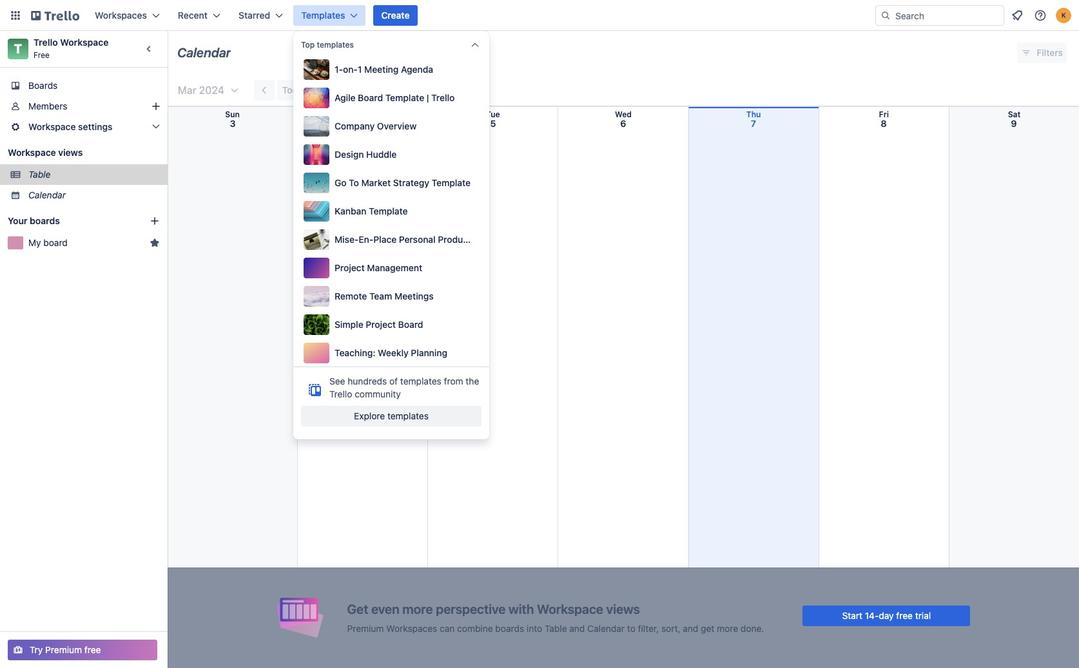 Task type: describe. For each thing, give the bounding box(es) containing it.
week button
[[347, 80, 404, 101]]

filter,
[[638, 623, 659, 634]]

primary element
[[0, 0, 1080, 31]]

workspaces button
[[87, 5, 168, 26]]

my
[[28, 237, 41, 248]]

1-on-1 meeting agenda
[[335, 64, 433, 75]]

fri
[[879, 110, 889, 119]]

done.
[[741, 623, 764, 634]]

6
[[621, 118, 627, 129]]

collapse image
[[470, 40, 480, 50]]

today button
[[277, 80, 313, 101]]

0 vertical spatial views
[[58, 147, 83, 158]]

1 and from the left
[[570, 623, 585, 634]]

1 horizontal spatial board
[[398, 319, 423, 330]]

boards
[[28, 80, 58, 91]]

14-
[[865, 610, 879, 621]]

thu
[[747, 110, 761, 119]]

top
[[301, 40, 315, 50]]

day
[[879, 610, 894, 621]]

2 and from the left
[[683, 623, 699, 634]]

templates
[[301, 10, 345, 21]]

wed
[[615, 110, 632, 119]]

overview
[[377, 121, 417, 132]]

try premium free button
[[8, 640, 157, 661]]

workspace settings
[[28, 121, 113, 132]]

into
[[527, 623, 542, 634]]

add board image
[[150, 216, 160, 226]]

Search field
[[891, 6, 1004, 25]]

starred
[[239, 10, 270, 21]]

sat
[[1008, 110, 1021, 119]]

today
[[282, 84, 308, 95]]

teaching:
[[335, 348, 376, 359]]

templates for explore templates
[[388, 411, 429, 422]]

design huddle
[[335, 149, 397, 160]]

templates for top templates
[[317, 40, 354, 50]]

1-on-1 meeting agenda button
[[301, 57, 482, 83]]

filters
[[1037, 47, 1063, 58]]

simple project board button
[[301, 312, 482, 338]]

create button
[[374, 5, 418, 26]]

project inside project management button
[[335, 262, 365, 273]]

even
[[371, 602, 400, 617]]

table link
[[28, 168, 160, 181]]

hundreds
[[348, 376, 387, 387]]

my board link
[[28, 237, 144, 250]]

place
[[374, 234, 397, 245]]

simple project board
[[335, 319, 423, 330]]

0 vertical spatial template
[[385, 92, 424, 103]]

members
[[28, 101, 67, 112]]

community
[[355, 389, 401, 400]]

5
[[490, 118, 496, 129]]

agile board template | trello button
[[301, 85, 482, 111]]

sun
[[225, 110, 240, 119]]

9
[[1011, 118, 1017, 129]]

workspace inside workspace settings "dropdown button"
[[28, 121, 76, 132]]

boards link
[[0, 75, 168, 96]]

your boards with 1 items element
[[8, 213, 130, 229]]

with
[[509, 602, 534, 617]]

calendar inside get even more perspective with workspace views premium workspaces can combine boards into table and calendar to filter, sort, and get more done.
[[588, 623, 625, 634]]

from
[[444, 376, 463, 387]]

workspaces inside get even more perspective with workspace views premium workspaces can combine boards into table and calendar to filter, sort, and get more done.
[[386, 623, 437, 634]]

teaching: weekly planning button
[[301, 340, 482, 366]]

personal
[[399, 234, 436, 245]]

agenda
[[401, 64, 433, 75]]

|
[[427, 92, 429, 103]]

huddle
[[366, 149, 397, 160]]

mise-en-place personal productivity system button
[[301, 227, 523, 253]]

get even more perspective with workspace views premium workspaces can combine boards into table and calendar to filter, sort, and get more done.
[[347, 602, 764, 634]]

0 horizontal spatial boards
[[30, 215, 60, 226]]

recent
[[178, 10, 208, 21]]

views inside get even more perspective with workspace views premium workspaces can combine boards into table and calendar to filter, sort, and get more done.
[[606, 602, 640, 617]]

workspace settings button
[[0, 117, 168, 137]]

kendallparks02 (kendallparks02) image
[[1056, 8, 1072, 23]]

company overview
[[335, 121, 417, 132]]

your boards
[[8, 215, 60, 226]]

planning
[[411, 348, 448, 359]]

free inside 'button'
[[84, 645, 101, 656]]

mar
[[178, 84, 196, 96]]

can
[[440, 623, 455, 634]]

premium inside 'button'
[[45, 645, 82, 656]]

1-
[[335, 64, 343, 75]]

to
[[349, 177, 359, 188]]

project management button
[[301, 255, 482, 281]]

workspace down workspace settings
[[8, 147, 56, 158]]

start 14-day free trial
[[842, 610, 931, 621]]

simple
[[335, 319, 363, 330]]

1 vertical spatial template
[[432, 177, 471, 188]]

templates inside see hundreds of templates from the trello community
[[400, 376, 442, 387]]

week
[[355, 84, 379, 95]]



Task type: locate. For each thing, give the bounding box(es) containing it.
trello right |
[[431, 92, 455, 103]]

views down workspace settings
[[58, 147, 83, 158]]

template left |
[[385, 92, 424, 103]]

management
[[367, 262, 422, 273]]

workspace down members
[[28, 121, 76, 132]]

0 horizontal spatial workspaces
[[95, 10, 147, 21]]

1 horizontal spatial project
[[366, 319, 396, 330]]

board right agile
[[358, 92, 383, 103]]

remote team meetings button
[[301, 284, 482, 310]]

project up remote
[[335, 262, 365, 273]]

2 vertical spatial trello
[[330, 389, 352, 400]]

0 vertical spatial trello
[[34, 37, 58, 48]]

views
[[58, 147, 83, 158], [606, 602, 640, 617]]

design
[[335, 149, 364, 160]]

1 vertical spatial templates
[[400, 376, 442, 387]]

company
[[335, 121, 375, 132]]

Calendar text field
[[177, 41, 231, 65]]

table inside get even more perspective with workspace views premium workspaces can combine boards into table and calendar to filter, sort, and get more done.
[[545, 623, 567, 634]]

kanban template button
[[301, 199, 482, 224]]

workspace inside trello workspace free
[[60, 37, 109, 48]]

your
[[8, 215, 27, 226]]

0 horizontal spatial views
[[58, 147, 83, 158]]

create
[[381, 10, 410, 21]]

get
[[701, 623, 715, 634]]

sort,
[[662, 623, 681, 634]]

remote
[[335, 291, 367, 302]]

explore templates link
[[301, 406, 482, 427]]

workspace inside get even more perspective with workspace views premium workspaces can combine boards into table and calendar to filter, sort, and get more done.
[[537, 602, 604, 617]]

3
[[230, 118, 236, 129]]

meeting
[[364, 64, 399, 75]]

1 horizontal spatial boards
[[496, 623, 524, 634]]

0 horizontal spatial premium
[[45, 645, 82, 656]]

calendar down recent popup button
[[177, 45, 231, 60]]

explore
[[354, 411, 385, 422]]

1 vertical spatial more
[[717, 623, 738, 634]]

0 vertical spatial boards
[[30, 215, 60, 226]]

workspace down back to home image
[[60, 37, 109, 48]]

project down team on the top of the page
[[366, 319, 396, 330]]

system
[[492, 234, 523, 245]]

t link
[[8, 39, 28, 59]]

template right strategy
[[432, 177, 471, 188]]

tue
[[486, 110, 500, 119]]

1 vertical spatial calendar
[[28, 190, 66, 201]]

free
[[897, 610, 913, 621], [84, 645, 101, 656]]

1
[[358, 64, 362, 75]]

0 vertical spatial board
[[358, 92, 383, 103]]

premium down the get
[[347, 623, 384, 634]]

workspaces up workspace navigation collapse icon
[[95, 10, 147, 21]]

recent button
[[170, 5, 228, 26]]

mise-en-place personal productivity system
[[335, 234, 523, 245]]

trello inside button
[[431, 92, 455, 103]]

perspective
[[436, 602, 506, 617]]

0 vertical spatial premium
[[347, 623, 384, 634]]

get
[[347, 602, 368, 617]]

1 horizontal spatial workspaces
[[386, 623, 437, 634]]

top templates
[[301, 40, 354, 50]]

1 vertical spatial trello
[[431, 92, 455, 103]]

mar 2024 button
[[173, 80, 240, 101]]

the
[[466, 376, 479, 387]]

7
[[751, 118, 756, 129]]

1 vertical spatial table
[[545, 623, 567, 634]]

views up to
[[606, 602, 640, 617]]

project inside simple project board button
[[366, 319, 396, 330]]

2 vertical spatial templates
[[388, 411, 429, 422]]

template
[[385, 92, 424, 103], [432, 177, 471, 188], [369, 206, 408, 217]]

workspace navigation collapse icon image
[[141, 40, 159, 58]]

trial
[[916, 610, 931, 621]]

members link
[[0, 96, 168, 117]]

team
[[369, 291, 392, 302]]

templates inside 'explore templates' link
[[388, 411, 429, 422]]

boards inside get even more perspective with workspace views premium workspaces can combine boards into table and calendar to filter, sort, and get more done.
[[496, 623, 524, 634]]

trello workspace link
[[34, 37, 109, 48]]

2024
[[199, 84, 224, 96]]

8
[[881, 118, 887, 129]]

0 vertical spatial workspaces
[[95, 10, 147, 21]]

0 horizontal spatial trello
[[34, 37, 58, 48]]

board down the meetings
[[398, 319, 423, 330]]

1 vertical spatial boards
[[496, 623, 524, 634]]

free right try
[[84, 645, 101, 656]]

premium inside get even more perspective with workspace views premium workspaces can combine boards into table and calendar to filter, sort, and get more done.
[[347, 623, 384, 634]]

template inside 'button'
[[369, 206, 408, 217]]

project
[[335, 262, 365, 273], [366, 319, 396, 330]]

more right even
[[403, 602, 433, 617]]

0 vertical spatial more
[[403, 602, 433, 617]]

calendar left to
[[588, 623, 625, 634]]

starred icon image
[[150, 238, 160, 248]]

calendar link
[[28, 189, 160, 202]]

explore templates
[[354, 411, 429, 422]]

1 horizontal spatial trello
[[330, 389, 352, 400]]

weekly
[[378, 348, 409, 359]]

boards down with
[[496, 623, 524, 634]]

1 vertical spatial project
[[366, 319, 396, 330]]

0 horizontal spatial calendar
[[28, 190, 66, 201]]

calendar up your boards
[[28, 190, 66, 201]]

0 vertical spatial calendar
[[177, 45, 231, 60]]

filters button
[[1018, 43, 1067, 63]]

0 vertical spatial templates
[[317, 40, 354, 50]]

template down go to market strategy template button
[[369, 206, 408, 217]]

trello up "free"
[[34, 37, 58, 48]]

see hundreds of templates from the trello community
[[330, 376, 479, 400]]

trello down see
[[330, 389, 352, 400]]

1 horizontal spatial and
[[683, 623, 699, 634]]

1 horizontal spatial views
[[606, 602, 640, 617]]

trello workspace free
[[34, 37, 109, 60]]

0 horizontal spatial board
[[358, 92, 383, 103]]

see
[[330, 376, 345, 387]]

design huddle button
[[301, 142, 482, 168]]

templates
[[317, 40, 354, 50], [400, 376, 442, 387], [388, 411, 429, 422]]

settings
[[78, 121, 113, 132]]

on-
[[343, 64, 358, 75]]

and right 'into' on the bottom of the page
[[570, 623, 585, 634]]

try premium free
[[30, 645, 101, 656]]

more right get
[[717, 623, 738, 634]]

search image
[[881, 10, 891, 21]]

workspaces down even
[[386, 623, 437, 634]]

4
[[360, 118, 366, 129]]

menu
[[301, 57, 523, 366]]

and left get
[[683, 623, 699, 634]]

0 vertical spatial free
[[897, 610, 913, 621]]

workspace up 'into' on the bottom of the page
[[537, 602, 604, 617]]

0 horizontal spatial project
[[335, 262, 365, 273]]

0 vertical spatial table
[[28, 169, 51, 180]]

table down workspace views
[[28, 169, 51, 180]]

1 vertical spatial views
[[606, 602, 640, 617]]

more
[[403, 602, 433, 617], [717, 623, 738, 634]]

of
[[390, 376, 398, 387]]

calendar
[[177, 45, 231, 60], [28, 190, 66, 201], [588, 623, 625, 634]]

1 horizontal spatial free
[[897, 610, 913, 621]]

0 horizontal spatial table
[[28, 169, 51, 180]]

0 horizontal spatial free
[[84, 645, 101, 656]]

trello inside trello workspace free
[[34, 37, 58, 48]]

1 vertical spatial free
[[84, 645, 101, 656]]

2 horizontal spatial calendar
[[588, 623, 625, 634]]

1 horizontal spatial table
[[545, 623, 567, 634]]

free
[[34, 50, 50, 60]]

templates button
[[294, 5, 366, 26]]

combine
[[457, 623, 493, 634]]

0 notifications image
[[1010, 8, 1025, 23]]

1 horizontal spatial more
[[717, 623, 738, 634]]

company overview button
[[301, 113, 482, 139]]

templates up 1-
[[317, 40, 354, 50]]

1 horizontal spatial premium
[[347, 623, 384, 634]]

free right day at the right bottom of the page
[[897, 610, 913, 621]]

menu containing 1-on-1 meeting agenda
[[301, 57, 523, 366]]

trello
[[34, 37, 58, 48], [431, 92, 455, 103], [330, 389, 352, 400]]

premium right try
[[45, 645, 82, 656]]

mise-
[[335, 234, 359, 245]]

1 vertical spatial premium
[[45, 645, 82, 656]]

0 vertical spatial project
[[335, 262, 365, 273]]

1 vertical spatial board
[[398, 319, 423, 330]]

1 horizontal spatial calendar
[[177, 45, 231, 60]]

boards up my board
[[30, 215, 60, 226]]

2 vertical spatial calendar
[[588, 623, 625, 634]]

mar 2024
[[178, 84, 224, 96]]

0 horizontal spatial and
[[570, 623, 585, 634]]

strategy
[[393, 177, 430, 188]]

table right 'into' on the bottom of the page
[[545, 623, 567, 634]]

2 horizontal spatial trello
[[431, 92, 455, 103]]

workspaces
[[95, 10, 147, 21], [386, 623, 437, 634]]

t
[[14, 41, 22, 56]]

kanban
[[335, 206, 367, 217]]

templates down see hundreds of templates from the trello community
[[388, 411, 429, 422]]

agile
[[335, 92, 356, 103]]

2 vertical spatial template
[[369, 206, 408, 217]]

go
[[335, 177, 347, 188]]

0 horizontal spatial more
[[403, 602, 433, 617]]

workspace
[[60, 37, 109, 48], [28, 121, 76, 132], [8, 147, 56, 158], [537, 602, 604, 617]]

meetings
[[395, 291, 434, 302]]

market
[[361, 177, 391, 188]]

agile board template | trello
[[335, 92, 455, 103]]

workspaces inside popup button
[[95, 10, 147, 21]]

trello inside see hundreds of templates from the trello community
[[330, 389, 352, 400]]

open information menu image
[[1034, 9, 1047, 22]]

back to home image
[[31, 5, 79, 26]]

teaching: weekly planning
[[335, 348, 448, 359]]

go to market strategy template
[[335, 177, 471, 188]]

starred button
[[231, 5, 291, 26]]

templates right of
[[400, 376, 442, 387]]

1 vertical spatial workspaces
[[386, 623, 437, 634]]



Task type: vqa. For each thing, say whether or not it's contained in the screenshot.
Explore
yes



